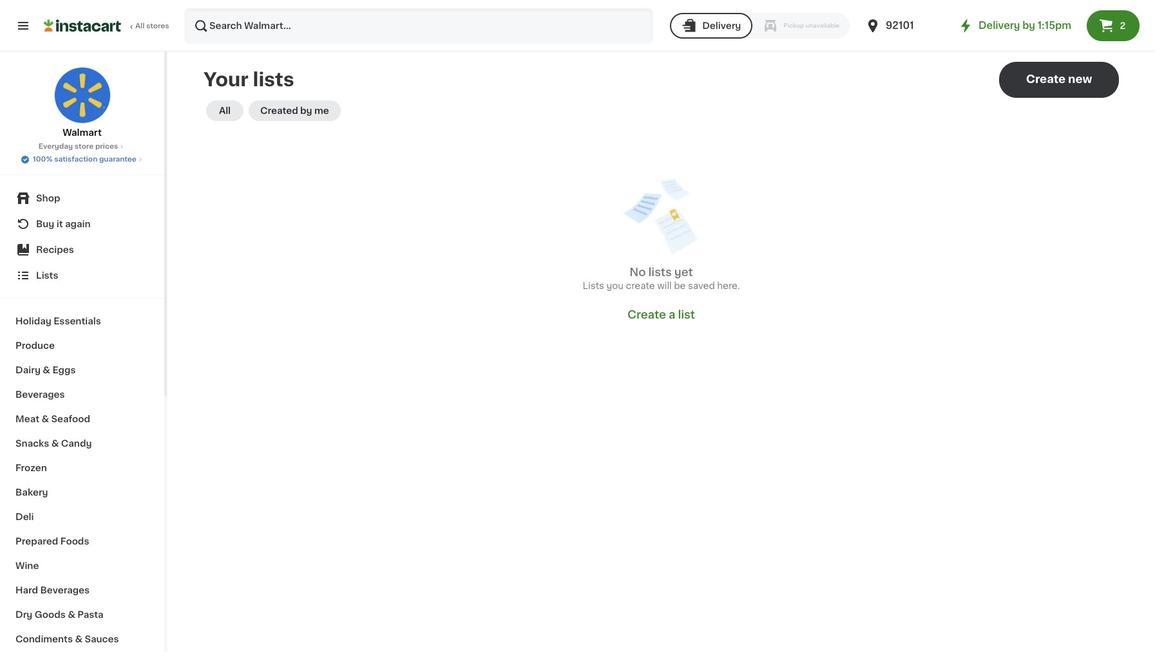 Task type: describe. For each thing, give the bounding box(es) containing it.
me
[[314, 106, 329, 115]]

92101
[[886, 21, 914, 30]]

& for condiments
[[75, 635, 83, 644]]

be
[[674, 282, 686, 291]]

delivery by 1:15pm link
[[958, 18, 1072, 34]]

walmart
[[63, 128, 102, 137]]

condiments
[[15, 635, 73, 644]]

hard beverages
[[15, 586, 90, 595]]

your lists
[[204, 70, 294, 89]]

everyday store prices link
[[38, 142, 126, 152]]

& for dairy
[[43, 366, 50, 375]]

guarantee
[[99, 156, 137, 163]]

prepared foods link
[[8, 530, 157, 554]]

dairy & eggs
[[15, 366, 76, 375]]

bakery link
[[8, 481, 157, 505]]

created by me
[[260, 106, 329, 115]]

condiments & sauces
[[15, 635, 119, 644]]

create new button
[[999, 62, 1119, 98]]

snacks & candy
[[15, 439, 92, 449]]

& for snacks
[[51, 439, 59, 449]]

wine
[[15, 562, 39, 571]]

all stores
[[135, 23, 169, 30]]

essentials
[[54, 317, 101, 326]]

holiday essentials link
[[8, 309, 157, 334]]

100%
[[33, 156, 52, 163]]

walmart logo image
[[54, 67, 111, 124]]

seafood
[[51, 415, 90, 424]]

lists for no
[[649, 267, 672, 278]]

foods
[[60, 537, 89, 546]]

by for created
[[300, 106, 312, 115]]

holiday
[[15, 317, 51, 326]]

100% satisfaction guarantee button
[[20, 152, 144, 165]]

service type group
[[670, 13, 850, 39]]

meat & seafood link
[[8, 407, 157, 432]]

hard
[[15, 586, 38, 595]]

delivery button
[[670, 13, 753, 39]]

dry
[[15, 611, 32, 620]]

store
[[75, 143, 94, 150]]

buy
[[36, 220, 54, 229]]

everyday
[[38, 143, 73, 150]]

shop
[[36, 194, 60, 203]]

all for all stores
[[135, 23, 145, 30]]

deli
[[15, 513, 34, 522]]

create a list link
[[628, 308, 695, 322]]

no lists yet lists you create will be saved here.
[[583, 267, 740, 291]]

created by me button
[[249, 101, 341, 121]]

produce link
[[8, 334, 157, 358]]

candy
[[61, 439, 92, 449]]

dry goods & pasta
[[15, 611, 104, 620]]

deli link
[[8, 505, 157, 530]]

instacart logo image
[[44, 18, 121, 34]]

it
[[57, 220, 63, 229]]

no
[[630, 267, 646, 278]]

buy it again link
[[8, 211, 157, 237]]

snacks
[[15, 439, 49, 449]]

lists inside lists link
[[36, 271, 58, 280]]

here.
[[717, 282, 740, 291]]

& left pasta at the bottom of the page
[[68, 611, 75, 620]]

stores
[[146, 23, 169, 30]]

frozen
[[15, 464, 47, 473]]

pasta
[[77, 611, 104, 620]]

lists inside no lists yet lists you create will be saved here.
[[583, 282, 604, 291]]

buy it again
[[36, 220, 91, 229]]

& for meat
[[42, 415, 49, 424]]

created
[[260, 106, 298, 115]]

a
[[669, 310, 676, 320]]



Task type: locate. For each thing, give the bounding box(es) containing it.
& left the candy
[[51, 439, 59, 449]]

your
[[204, 70, 249, 89]]

create
[[1026, 74, 1066, 84], [628, 310, 666, 320]]

0 horizontal spatial lists
[[36, 271, 58, 280]]

by left me
[[300, 106, 312, 115]]

prices
[[95, 143, 118, 150]]

create for create new
[[1026, 74, 1066, 84]]

0 vertical spatial lists
[[253, 70, 294, 89]]

holiday essentials
[[15, 317, 101, 326]]

lists link
[[8, 263, 157, 289]]

meat
[[15, 415, 39, 424]]

2
[[1120, 21, 1126, 30]]

1 horizontal spatial delivery
[[979, 21, 1020, 30]]

0 vertical spatial lists
[[36, 271, 58, 280]]

1 horizontal spatial lists
[[649, 267, 672, 278]]

0 vertical spatial create
[[1026, 74, 1066, 84]]

recipes link
[[8, 237, 157, 263]]

1 vertical spatial by
[[300, 106, 312, 115]]

dairy & eggs link
[[8, 358, 157, 383]]

1:15pm
[[1038, 21, 1072, 30]]

lists up will
[[649, 267, 672, 278]]

produce
[[15, 342, 55, 351]]

you
[[607, 282, 624, 291]]

shop link
[[8, 186, 157, 211]]

beverages up dry goods & pasta
[[40, 586, 90, 595]]

meat & seafood
[[15, 415, 90, 424]]

create
[[626, 282, 655, 291]]

recipes
[[36, 246, 74, 255]]

prepared
[[15, 537, 58, 546]]

1 vertical spatial lists
[[649, 267, 672, 278]]

1 vertical spatial all
[[219, 106, 231, 115]]

0 horizontal spatial delivery
[[703, 21, 741, 30]]

delivery by 1:15pm
[[979, 21, 1072, 30]]

& left 'sauces'
[[75, 635, 83, 644]]

create for create a list
[[628, 310, 666, 320]]

prepared foods
[[15, 537, 89, 546]]

& right "meat"
[[42, 415, 49, 424]]

& left eggs
[[43, 366, 50, 375]]

by left 1:15pm
[[1023, 21, 1036, 30]]

sauces
[[85, 635, 119, 644]]

create left a
[[628, 310, 666, 320]]

saved
[[688, 282, 715, 291]]

yet
[[675, 267, 693, 278]]

everyday store prices
[[38, 143, 118, 150]]

0 horizontal spatial all
[[135, 23, 145, 30]]

will
[[657, 282, 672, 291]]

again
[[65, 220, 91, 229]]

0 vertical spatial beverages
[[15, 391, 65, 400]]

hard beverages link
[[8, 579, 157, 603]]

delivery
[[979, 21, 1020, 30], [703, 21, 741, 30]]

Search field
[[186, 9, 652, 43]]

create left "new" on the right top of the page
[[1026, 74, 1066, 84]]

snacks & candy link
[[8, 432, 157, 456]]

1 vertical spatial lists
[[583, 282, 604, 291]]

by
[[1023, 21, 1036, 30], [300, 106, 312, 115]]

beverages down dairy & eggs
[[15, 391, 65, 400]]

lists down recipes
[[36, 271, 58, 280]]

by inside delivery by 1:15pm link
[[1023, 21, 1036, 30]]

condiments & sauces link
[[8, 628, 157, 652]]

create new
[[1026, 74, 1092, 84]]

eggs
[[52, 366, 76, 375]]

all down your
[[219, 106, 231, 115]]

all button
[[206, 101, 244, 121]]

lists
[[36, 271, 58, 280], [583, 282, 604, 291]]

lists
[[253, 70, 294, 89], [649, 267, 672, 278]]

dairy
[[15, 366, 41, 375]]

1 vertical spatial create
[[628, 310, 666, 320]]

list
[[678, 310, 695, 320]]

delivery for delivery by 1:15pm
[[979, 21, 1020, 30]]

1 horizontal spatial by
[[1023, 21, 1036, 30]]

delivery for delivery
[[703, 21, 741, 30]]

by inside created by me button
[[300, 106, 312, 115]]

by for delivery
[[1023, 21, 1036, 30]]

lists inside no lists yet lists you create will be saved here.
[[649, 267, 672, 278]]

frozen link
[[8, 456, 157, 481]]

walmart link
[[54, 67, 111, 139]]

all stores link
[[44, 8, 170, 44]]

all inside button
[[219, 106, 231, 115]]

0 horizontal spatial lists
[[253, 70, 294, 89]]

0 vertical spatial all
[[135, 23, 145, 30]]

2 button
[[1087, 10, 1140, 41]]

beverages
[[15, 391, 65, 400], [40, 586, 90, 595]]

goods
[[35, 611, 66, 620]]

1 horizontal spatial create
[[1026, 74, 1066, 84]]

satisfaction
[[54, 156, 97, 163]]

0 horizontal spatial by
[[300, 106, 312, 115]]

all
[[135, 23, 145, 30], [219, 106, 231, 115]]

1 horizontal spatial all
[[219, 106, 231, 115]]

new
[[1068, 74, 1092, 84]]

all left stores
[[135, 23, 145, 30]]

create a list
[[628, 310, 695, 320]]

dry goods & pasta link
[[8, 603, 157, 628]]

lists left you
[[583, 282, 604, 291]]

0 horizontal spatial create
[[628, 310, 666, 320]]

wine link
[[8, 554, 157, 579]]

92101 button
[[866, 8, 943, 44]]

beverages link
[[8, 383, 157, 407]]

None search field
[[184, 8, 654, 44]]

delivery inside button
[[703, 21, 741, 30]]

100% satisfaction guarantee
[[33, 156, 137, 163]]

0 vertical spatial by
[[1023, 21, 1036, 30]]

1 horizontal spatial lists
[[583, 282, 604, 291]]

&
[[43, 366, 50, 375], [42, 415, 49, 424], [51, 439, 59, 449], [68, 611, 75, 620], [75, 635, 83, 644]]

lists for your
[[253, 70, 294, 89]]

all for all
[[219, 106, 231, 115]]

create inside button
[[1026, 74, 1066, 84]]

1 vertical spatial beverages
[[40, 586, 90, 595]]

lists up created
[[253, 70, 294, 89]]

bakery
[[15, 488, 48, 497]]



Task type: vqa. For each thing, say whether or not it's contained in the screenshot.
snacks
yes



